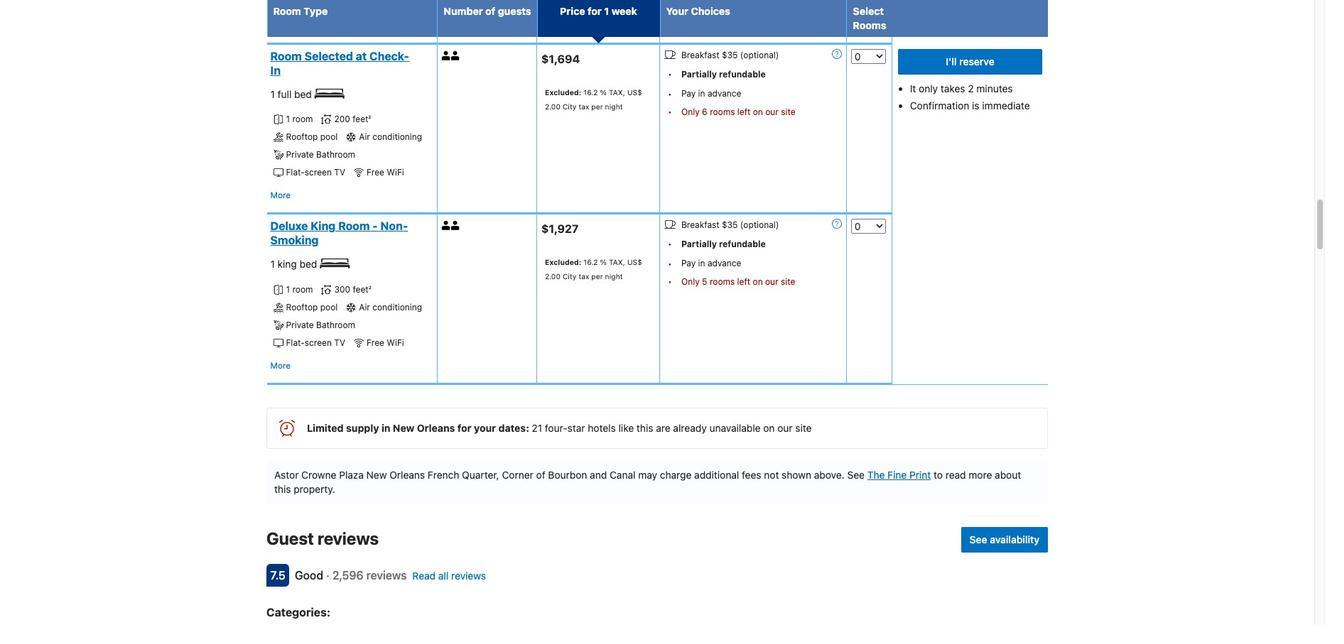 Task type: locate. For each thing, give the bounding box(es) containing it.
left
[[737, 106, 751, 117], [737, 277, 750, 287]]

(optional) up only 6 rooms left on our site
[[740, 50, 779, 60]]

1 refundable from the top
[[719, 69, 766, 79]]

1 vertical spatial free wifi
[[367, 338, 404, 348]]

pool down 300
[[320, 302, 338, 313]]

1 feet² from the top
[[353, 114, 371, 125]]

2 rooftop pool from the top
[[286, 302, 338, 313]]

free wifi down 300 feet² on the left top
[[367, 338, 404, 348]]

site for $1,927
[[781, 277, 795, 287]]

new
[[393, 422, 415, 434], [366, 469, 387, 481]]

of right corner on the left of the page
[[536, 469, 545, 481]]

bathroom down 300
[[316, 320, 355, 330]]

tv for king
[[334, 338, 345, 348]]

0 vertical spatial city
[[563, 102, 577, 111]]

2 per from the top
[[591, 272, 603, 281]]

pay in advance up 5
[[681, 258, 741, 269]]

16.2 % tax, us$ 2.00 city tax per night for $1,694
[[545, 88, 642, 111]]

in right supply
[[382, 422, 390, 434]]

1 pay in advance from the top
[[681, 88, 741, 99]]

2 pay from the top
[[681, 258, 696, 269]]

2 air from the top
[[359, 302, 370, 313]]

3 more from the top
[[270, 360, 291, 371]]

breakfast $35 (optional) for $1,927
[[681, 220, 779, 231]]

pay in advance for $1,927
[[681, 258, 741, 269]]

is
[[972, 99, 980, 112]]

16.2 for $1,927
[[584, 258, 598, 267]]

occupancy image down number
[[451, 51, 460, 60]]

300
[[334, 284, 350, 295]]

refundable for $1,694
[[719, 69, 766, 79]]

2 pool from the top
[[320, 302, 338, 313]]

conditioning for room selected at check- in
[[373, 132, 422, 142]]

0 vertical spatial us$
[[627, 88, 642, 96]]

2 rooftop from the top
[[286, 302, 318, 313]]

advance
[[708, 88, 741, 99], [708, 258, 741, 269]]

unavailable
[[709, 422, 761, 434]]

rooms for $1,694
[[710, 106, 735, 117]]

1 2.00 from the top
[[545, 102, 561, 111]]

on right 5
[[753, 277, 763, 287]]

already
[[673, 422, 707, 434]]

1 breakfast from the top
[[681, 50, 720, 60]]

more for deluxe
[[270, 360, 291, 371]]

2 free from the top
[[367, 338, 384, 348]]

0 vertical spatial screen
[[305, 167, 332, 178]]

1 vertical spatial breakfast
[[681, 220, 720, 231]]

1 vertical spatial rooftop pool
[[286, 302, 338, 313]]

private bathroom for deluxe king room - non- smoking
[[286, 320, 355, 330]]

smoking
[[270, 234, 319, 247]]

16.2 % tax, us$ 2.00 city tax per night
[[545, 88, 642, 111], [545, 258, 642, 281]]

us$
[[627, 88, 642, 96], [627, 258, 642, 267]]

only left 6
[[681, 106, 700, 117]]

1 vertical spatial us$
[[627, 258, 642, 267]]

0 vertical spatial air conditioning
[[359, 132, 422, 142]]

2.00 down $1,694
[[545, 102, 561, 111]]

2 tax from the top
[[579, 272, 589, 281]]

0 vertical spatial flat-
[[286, 167, 305, 178]]

(optional) up only 5 rooms left on our site
[[740, 220, 779, 231]]

$35 down the choices
[[722, 50, 738, 60]]

1 vertical spatial tv
[[334, 338, 345, 348]]

excluded: down $1,927
[[545, 258, 581, 267]]

tv down 300
[[334, 338, 345, 348]]

1 horizontal spatial this
[[637, 422, 653, 434]]

(optional)
[[740, 50, 779, 60], [740, 220, 779, 231]]

(optional) for $1,927
[[740, 220, 779, 231]]

free up -
[[367, 167, 384, 178]]

orleans left french
[[390, 469, 425, 481]]

screen for room selected at check- in
[[305, 167, 332, 178]]

in
[[270, 64, 281, 77]]

flat-screen tv down 300
[[286, 338, 345, 348]]

of left "guests" in the left of the page
[[485, 5, 495, 17]]

at
[[356, 50, 367, 62]]

1 vertical spatial new
[[366, 469, 387, 481]]

1 bathroom from the top
[[316, 150, 355, 160]]

0 vertical spatial feet²
[[353, 114, 371, 125]]

1 vertical spatial breakfast $35 (optional)
[[681, 220, 779, 231]]

1 vertical spatial partially
[[681, 239, 717, 250]]

1 vertical spatial pay in advance
[[681, 258, 741, 269]]

air conditioning down 200 feet²
[[359, 132, 422, 142]]

refundable up only 6 rooms left on our site
[[719, 69, 766, 79]]

0 vertical spatial free
[[367, 167, 384, 178]]

site
[[781, 106, 796, 117], [781, 277, 795, 287], [795, 422, 812, 434]]

1 private bathroom from the top
[[286, 150, 355, 160]]

0 vertical spatial 2.00
[[545, 102, 561, 111]]

1 wifi from the top
[[387, 167, 404, 178]]

2 air conditioning from the top
[[359, 302, 422, 313]]

in up 6
[[698, 88, 705, 99]]

in up 5
[[698, 258, 705, 269]]

room for deluxe king room - non- smoking
[[292, 284, 313, 295]]

see left availability
[[970, 534, 987, 546]]

$35 for $1,927
[[722, 220, 738, 231]]

air down 200 feet²
[[359, 132, 370, 142]]

more details on meals and payment options image
[[832, 219, 842, 229]]

1 rooftop pool from the top
[[286, 132, 338, 142]]

your
[[474, 422, 496, 434]]

partially refundable for $1,694
[[681, 69, 766, 79]]

1 flat-screen tv from the top
[[286, 167, 345, 178]]

2.00 down $1,927
[[545, 272, 561, 281]]

rooftop for deluxe king room - non- smoking
[[286, 302, 318, 313]]

room inside room selected at check- in
[[270, 50, 302, 62]]

left right 6
[[737, 106, 751, 117]]

1 vertical spatial (optional)
[[740, 220, 779, 231]]

2 bathroom from the top
[[316, 320, 355, 330]]

1 room
[[286, 114, 313, 125], [286, 284, 313, 295]]

1 partially from the top
[[681, 69, 717, 79]]

1 vertical spatial private bathroom
[[286, 320, 355, 330]]

number
[[444, 5, 483, 17]]

2 tv from the top
[[334, 338, 345, 348]]

2 flat-screen tv from the top
[[286, 338, 345, 348]]

free down 300 feet² on the left top
[[367, 338, 384, 348]]

free wifi
[[367, 167, 404, 178], [367, 338, 404, 348]]

1 vertical spatial pool
[[320, 302, 338, 313]]

0 vertical spatial private
[[286, 150, 314, 160]]

new right the plaza
[[366, 469, 387, 481]]

5 • from the top
[[668, 259, 672, 270]]

pool for selected
[[320, 132, 338, 142]]

2 partially from the top
[[681, 239, 717, 250]]

breakfast $35 (optional) for $1,694
[[681, 50, 779, 60]]

tv
[[334, 167, 345, 178], [334, 338, 345, 348]]

more details on meals and payment options image
[[832, 49, 842, 59]]

1 full bed
[[270, 88, 315, 100]]

1 vertical spatial tax
[[579, 272, 589, 281]]

rooms right 5
[[710, 277, 735, 287]]

2 16.2 from the top
[[584, 258, 598, 267]]

1 down king
[[286, 284, 290, 295]]

occupancy image
[[442, 51, 451, 60], [451, 221, 460, 231]]

2 • from the top
[[668, 89, 672, 99]]

1 air conditioning from the top
[[359, 132, 422, 142]]

2 $35 from the top
[[722, 220, 738, 231]]

all
[[438, 570, 449, 582]]

more link for deluxe king room - non- smoking
[[270, 359, 291, 373]]

2 breakfast from the top
[[681, 220, 720, 231]]

rooftop down 1 full bed
[[286, 132, 318, 142]]

deluxe king room - non- smoking
[[270, 220, 408, 247]]

only
[[681, 106, 700, 117], [681, 277, 700, 287]]

$35 up only 5 rooms left on our site
[[722, 220, 738, 231]]

excluded:
[[545, 88, 581, 96], [545, 258, 581, 267]]

0 vertical spatial 1 room
[[286, 114, 313, 125]]

private for room selected at check- in
[[286, 150, 314, 160]]

% for $1,927
[[600, 258, 607, 267]]

1 left from the top
[[737, 106, 751, 117]]

air down 300 feet² on the left top
[[359, 302, 370, 313]]

0 vertical spatial new
[[393, 422, 415, 434]]

0 vertical spatial see
[[847, 469, 865, 481]]

1 private from the top
[[286, 150, 314, 160]]

bed right full
[[294, 88, 312, 100]]

wifi for room selected at check- in
[[387, 167, 404, 178]]

partially up 6
[[681, 69, 717, 79]]

1 pool from the top
[[320, 132, 338, 142]]

1 room for deluxe king room - non- smoking
[[286, 284, 313, 295]]

left for $1,927
[[737, 277, 750, 287]]

only
[[919, 82, 938, 95]]

2 (optional) from the top
[[740, 220, 779, 231]]

city down $1,694
[[563, 102, 577, 111]]

tv for selected
[[334, 167, 345, 178]]

good · 2,596 reviews
[[295, 569, 407, 582]]

0 vertical spatial orleans
[[417, 422, 455, 434]]

0 vertical spatial conditioning
[[373, 132, 422, 142]]

2
[[968, 82, 974, 95]]

room down 1 full bed
[[292, 114, 313, 125]]

tax
[[579, 102, 589, 111], [579, 272, 589, 281]]

0 vertical spatial pay in advance
[[681, 88, 741, 99]]

1 1 room from the top
[[286, 114, 313, 125]]

16.2 for $1,694
[[584, 88, 598, 96]]

0 horizontal spatial of
[[485, 5, 495, 17]]

flat- for room selected at check- in
[[286, 167, 305, 178]]

2 only from the top
[[681, 277, 700, 287]]

partially refundable up only 6 rooms left on our site
[[681, 69, 766, 79]]

2 vertical spatial room
[[338, 220, 370, 233]]

1 vertical spatial room
[[292, 284, 313, 295]]

night
[[605, 102, 623, 111], [605, 272, 623, 281]]

night for $1,927
[[605, 272, 623, 281]]

2 private bathroom from the top
[[286, 320, 355, 330]]

left for $1,694
[[737, 106, 751, 117]]

2 us$ from the top
[[627, 258, 642, 267]]

1 down full
[[286, 114, 290, 125]]

rooftop down 1 king bed
[[286, 302, 318, 313]]

0 vertical spatial rooftop pool
[[286, 132, 338, 142]]

0 vertical spatial refundable
[[719, 69, 766, 79]]

2 pay in advance from the top
[[681, 258, 741, 269]]

our right 5
[[765, 277, 779, 287]]

2 left from the top
[[737, 277, 750, 287]]

on right unavailable
[[763, 422, 775, 434]]

1 per from the top
[[591, 102, 603, 111]]

1 us$ from the top
[[627, 88, 642, 96]]

16.2 % tax, us$ 2.00 city tax per night down $1,927
[[545, 258, 642, 281]]

new right supply
[[393, 422, 415, 434]]

flat- for deluxe king room - non- smoking
[[286, 338, 305, 348]]

only for $1,927
[[681, 277, 700, 287]]

1 city from the top
[[563, 102, 577, 111]]

guest reviews element
[[266, 527, 955, 550]]

our right 6
[[765, 106, 779, 117]]

rooftop for room selected at check- in
[[286, 132, 318, 142]]

on right 6
[[753, 106, 763, 117]]

per for $1,927
[[591, 272, 603, 281]]

partially refundable for $1,927
[[681, 239, 766, 250]]

1 vertical spatial occupancy image
[[451, 221, 460, 231]]

1 tax from the top
[[579, 102, 589, 111]]

tax, for $1,927
[[609, 258, 625, 267]]

rooftop pool down 200
[[286, 132, 338, 142]]

1 flat- from the top
[[286, 167, 305, 178]]

1 night from the top
[[605, 102, 623, 111]]

this left are
[[637, 422, 653, 434]]

1 vertical spatial private
[[286, 320, 314, 330]]

occupancy image down number
[[442, 51, 451, 60]]

2 refundable from the top
[[719, 239, 766, 250]]

city for $1,694
[[563, 102, 577, 111]]

room for room type
[[273, 5, 301, 17]]

2.00
[[545, 102, 561, 111], [545, 272, 561, 281]]

1 vertical spatial see
[[970, 534, 987, 546]]

rooftop pool down 300
[[286, 302, 338, 313]]

for right price in the top of the page
[[588, 5, 602, 17]]

occupancy image right non-
[[442, 221, 451, 231]]

air conditioning down 300 feet² on the left top
[[359, 302, 422, 313]]

1 advance from the top
[[708, 88, 741, 99]]

and
[[590, 469, 607, 481]]

1 vertical spatial free
[[367, 338, 384, 348]]

1 vertical spatial room
[[270, 50, 302, 62]]

1 vertical spatial refundable
[[719, 239, 766, 250]]

in for $1,694
[[698, 88, 705, 99]]

2 free wifi from the top
[[367, 338, 404, 348]]

breakfast $35 (optional) down the choices
[[681, 50, 779, 60]]

0 vertical spatial this
[[637, 422, 653, 434]]

1 free from the top
[[367, 167, 384, 178]]

1 vertical spatial flat-
[[286, 338, 305, 348]]

1 vertical spatial tax,
[[609, 258, 625, 267]]

2 breakfast $35 (optional) from the top
[[681, 220, 779, 231]]

pay for $1,694
[[681, 88, 696, 99]]

1 16.2 % tax, us$ 2.00 city tax per night from the top
[[545, 88, 642, 111]]

1 vertical spatial $35
[[722, 220, 738, 231]]

1 vertical spatial bathroom
[[316, 320, 355, 330]]

2 % from the top
[[600, 258, 607, 267]]

1 more link from the top
[[270, 18, 291, 33]]

tax down $1,927
[[579, 272, 589, 281]]

0 vertical spatial tv
[[334, 167, 345, 178]]

2 1 room from the top
[[286, 284, 313, 295]]

2 night from the top
[[605, 272, 623, 281]]

occupancy image
[[451, 51, 460, 60], [442, 221, 451, 231]]

1 tax, from the top
[[609, 88, 625, 96]]

like
[[619, 422, 634, 434]]

2 2.00 from the top
[[545, 272, 561, 281]]

excluded: down $1,694
[[545, 88, 581, 96]]

bathroom down 200
[[316, 150, 355, 160]]

1 vertical spatial partially refundable
[[681, 239, 766, 250]]

tax down $1,694
[[579, 102, 589, 111]]

this inside to read more about this property.
[[274, 483, 291, 495]]

partially up 5
[[681, 239, 717, 250]]

1 room down 1 full bed
[[286, 114, 313, 125]]

reviews
[[318, 529, 379, 549], [366, 569, 407, 582], [451, 570, 486, 582]]

room inside deluxe king room - non- smoking
[[338, 220, 370, 233]]

room
[[292, 114, 313, 125], [292, 284, 313, 295]]

for left your
[[457, 422, 472, 434]]

only for $1,694
[[681, 106, 700, 117]]

1 tv from the top
[[334, 167, 345, 178]]

0 horizontal spatial new
[[366, 469, 387, 481]]

2 partially refundable from the top
[[681, 239, 766, 250]]

above.
[[814, 469, 845, 481]]

2 room from the top
[[292, 284, 313, 295]]

refundable
[[719, 69, 766, 79], [719, 239, 766, 250]]

2 city from the top
[[563, 272, 577, 281]]

0 vertical spatial 16.2
[[584, 88, 598, 96]]

1 free wifi from the top
[[367, 167, 404, 178]]

private
[[286, 150, 314, 160], [286, 320, 314, 330]]

on
[[753, 106, 763, 117], [753, 277, 763, 287], [763, 422, 775, 434]]

$35 for $1,694
[[722, 50, 738, 60]]

2 tax, from the top
[[609, 258, 625, 267]]

2 flat- from the top
[[286, 338, 305, 348]]

room down 1 king bed
[[292, 284, 313, 295]]

orleans up french
[[417, 422, 455, 434]]

16.2 % tax, us$ 2.00 city tax per night for $1,927
[[545, 258, 642, 281]]

1 horizontal spatial see
[[970, 534, 987, 546]]

0 vertical spatial rooms
[[710, 106, 735, 117]]

0 vertical spatial private bathroom
[[286, 150, 355, 160]]

1 (optional) from the top
[[740, 50, 779, 60]]

1 partially refundable from the top
[[681, 69, 766, 79]]

1 $35 from the top
[[722, 50, 738, 60]]

1 room from the top
[[292, 114, 313, 125]]

(optional) for $1,694
[[740, 50, 779, 60]]

3 more link from the top
[[270, 359, 291, 373]]

in for $1,927
[[698, 258, 705, 269]]

orleans
[[417, 422, 455, 434], [390, 469, 425, 481]]

0 vertical spatial more link
[[270, 18, 291, 33]]

0 vertical spatial room
[[273, 5, 301, 17]]

1 vertical spatial wifi
[[387, 338, 404, 348]]

1 vertical spatial screen
[[305, 338, 332, 348]]

1 horizontal spatial of
[[536, 469, 545, 481]]

bed
[[294, 88, 312, 100], [300, 258, 317, 270]]

price
[[560, 5, 585, 17]]

bathroom
[[316, 150, 355, 160], [316, 320, 355, 330]]

french
[[428, 469, 459, 481]]

advance up only 5 rooms left on our site
[[708, 258, 741, 269]]

1 vertical spatial 16.2
[[584, 258, 598, 267]]

1 vertical spatial our
[[765, 277, 779, 287]]

0 vertical spatial per
[[591, 102, 603, 111]]

2 wifi from the top
[[387, 338, 404, 348]]

per
[[591, 102, 603, 111], [591, 272, 603, 281]]

0 vertical spatial pay
[[681, 88, 696, 99]]

breakfast for $1,694
[[681, 50, 720, 60]]

1 only from the top
[[681, 106, 700, 117]]

of
[[485, 5, 495, 17], [536, 469, 545, 481]]

screen for deluxe king room - non- smoking
[[305, 338, 332, 348]]

partially refundable up only 5 rooms left on our site
[[681, 239, 766, 250]]

1 pay from the top
[[681, 88, 696, 99]]

breakfast $35 (optional) up only 5 rooms left on our site
[[681, 220, 779, 231]]

flat-screen tv up king at the top left of the page
[[286, 167, 345, 178]]

1 conditioning from the top
[[373, 132, 422, 142]]

0 vertical spatial flat-screen tv
[[286, 167, 345, 178]]

this
[[637, 422, 653, 434], [274, 483, 291, 495]]

bed right king
[[300, 258, 317, 270]]

only left 5
[[681, 277, 700, 287]]

flat-
[[286, 167, 305, 178], [286, 338, 305, 348]]

1 vertical spatial air conditioning
[[359, 302, 422, 313]]

limited
[[307, 422, 344, 434]]

0 vertical spatial advance
[[708, 88, 741, 99]]

screen
[[305, 167, 332, 178], [305, 338, 332, 348]]

city
[[563, 102, 577, 111], [563, 272, 577, 281]]

room left -
[[338, 220, 370, 233]]

0 vertical spatial 16.2 % tax, us$ 2.00 city tax per night
[[545, 88, 642, 111]]

advance for $1,927
[[708, 258, 741, 269]]

select rooms
[[853, 5, 886, 31]]

private bathroom down 300
[[286, 320, 355, 330]]

tv down 200
[[334, 167, 345, 178]]

1 vertical spatial per
[[591, 272, 603, 281]]

2 advance from the top
[[708, 258, 741, 269]]

free wifi up non-
[[367, 167, 404, 178]]

room selected at check- in link
[[270, 49, 429, 77]]

2 vertical spatial on
[[763, 422, 775, 434]]

feet² right 200
[[353, 114, 371, 125]]

pool
[[320, 132, 338, 142], [320, 302, 338, 313]]

check-
[[369, 50, 409, 62]]

2 screen from the top
[[305, 338, 332, 348]]

1 horizontal spatial for
[[588, 5, 602, 17]]

2 vertical spatial more
[[270, 360, 291, 371]]

bathroom for king
[[316, 320, 355, 330]]

our
[[765, 106, 779, 117], [765, 277, 779, 287], [778, 422, 793, 434]]

for
[[588, 5, 602, 17], [457, 422, 472, 434]]

1 % from the top
[[600, 88, 607, 96]]

private bathroom down 200
[[286, 150, 355, 160]]

read
[[946, 469, 966, 481]]

our for $1,694
[[765, 106, 779, 117]]

2 conditioning from the top
[[373, 302, 422, 313]]

$35
[[722, 50, 738, 60], [722, 220, 738, 231]]

1 vertical spatial in
[[698, 258, 705, 269]]

left right 5
[[737, 277, 750, 287]]

2 16.2 % tax, us$ 2.00 city tax per night from the top
[[545, 258, 642, 281]]

0 vertical spatial bathroom
[[316, 150, 355, 160]]

1 room down 1 king bed
[[286, 284, 313, 295]]

breakfast down your choices
[[681, 50, 720, 60]]

1 rooftop from the top
[[286, 132, 318, 142]]

air conditioning for room selected at check- in
[[359, 132, 422, 142]]

0 horizontal spatial see
[[847, 469, 865, 481]]

pay in advance up 6
[[681, 88, 741, 99]]

advance up only 6 rooms left on our site
[[708, 88, 741, 99]]

0 vertical spatial breakfast
[[681, 50, 720, 60]]

1 vertical spatial only
[[681, 277, 700, 287]]

1 breakfast $35 (optional) from the top
[[681, 50, 779, 60]]

pool down 200
[[320, 132, 338, 142]]

0 vertical spatial site
[[781, 106, 796, 117]]

refundable up only 5 rooms left on our site
[[719, 239, 766, 250]]

0 vertical spatial night
[[605, 102, 623, 111]]

2 private from the top
[[286, 320, 314, 330]]

excluded: for $1,694
[[545, 88, 581, 96]]

0 horizontal spatial this
[[274, 483, 291, 495]]

see left the
[[847, 469, 865, 481]]

our for $1,927
[[765, 277, 779, 287]]

300 feet²
[[334, 284, 371, 295]]

confirmation
[[910, 99, 969, 112]]

2 feet² from the top
[[353, 284, 371, 295]]

rated good element
[[295, 569, 323, 582]]

feet²
[[353, 114, 371, 125], [353, 284, 371, 295]]

16.2
[[584, 88, 598, 96], [584, 258, 598, 267]]

1 • from the top
[[668, 69, 672, 79]]

private down 1 full bed
[[286, 150, 314, 160]]

1
[[604, 5, 609, 17], [270, 88, 275, 100], [286, 114, 290, 125], [270, 258, 275, 270], [286, 284, 290, 295]]

partially refundable
[[681, 69, 766, 79], [681, 239, 766, 250]]

0 vertical spatial air
[[359, 132, 370, 142]]

2 more link from the top
[[270, 189, 291, 203]]

your
[[666, 5, 689, 17]]

0 vertical spatial tax
[[579, 102, 589, 111]]

pay up only 6 rooms left on our site
[[681, 88, 696, 99]]

2 excluded: from the top
[[545, 258, 581, 267]]

private down 1 king bed
[[286, 320, 314, 330]]

1 vertical spatial 2.00
[[545, 272, 561, 281]]

city down $1,927
[[563, 272, 577, 281]]

1 vertical spatial this
[[274, 483, 291, 495]]

supply
[[346, 422, 379, 434]]

1 excluded: from the top
[[545, 88, 581, 96]]

occupancy image right non-
[[451, 221, 460, 231]]

partially
[[681, 69, 717, 79], [681, 239, 717, 250]]

1 vertical spatial 1 room
[[286, 284, 313, 295]]

16.2 % tax, us$ 2.00 city tax per night down $1,694
[[545, 88, 642, 111]]

1 screen from the top
[[305, 167, 332, 178]]

1 vertical spatial rooms
[[710, 277, 735, 287]]

air for room
[[359, 302, 370, 313]]

our up shown
[[778, 422, 793, 434]]

1 more from the top
[[270, 20, 291, 30]]

review categories element
[[266, 604, 330, 621]]

1 vertical spatial night
[[605, 272, 623, 281]]

flat-screen tv for room selected at check- in
[[286, 167, 345, 178]]

room up in
[[270, 50, 302, 62]]

rooms right 6
[[710, 106, 735, 117]]

us$ for $1,927
[[627, 258, 642, 267]]

1 vertical spatial more link
[[270, 189, 291, 203]]

0 vertical spatial rooftop
[[286, 132, 318, 142]]

0 vertical spatial only
[[681, 106, 700, 117]]

pay up only 5 rooms left on our site
[[681, 258, 696, 269]]

0 vertical spatial excluded:
[[545, 88, 581, 96]]

breakfast up 5
[[681, 220, 720, 231]]

2 more from the top
[[270, 190, 291, 201]]

0 vertical spatial more
[[270, 20, 291, 30]]

1 16.2 from the top
[[584, 88, 598, 96]]

rooftop
[[286, 132, 318, 142], [286, 302, 318, 313]]

1 vertical spatial left
[[737, 277, 750, 287]]

1 vertical spatial orleans
[[390, 469, 425, 481]]

orleans for french
[[390, 469, 425, 481]]

0 vertical spatial %
[[600, 88, 607, 96]]

0 vertical spatial tax,
[[609, 88, 625, 96]]

1 air from the top
[[359, 132, 370, 142]]

breakfast $35 (optional)
[[681, 50, 779, 60], [681, 220, 779, 231]]

1 vertical spatial air
[[359, 302, 370, 313]]

$1,927
[[541, 223, 579, 235]]



Task type: describe. For each thing, give the bounding box(es) containing it.
free wifi for room selected at check- in
[[367, 167, 404, 178]]

the fine print link
[[867, 469, 931, 481]]

canal
[[610, 469, 636, 481]]

0 vertical spatial occupancy image
[[451, 51, 460, 60]]

to read more about this property.
[[274, 469, 1021, 495]]

·
[[326, 569, 330, 582]]

us$ for $1,694
[[627, 88, 642, 96]]

property.
[[294, 483, 335, 495]]

hotels
[[588, 422, 616, 434]]

select
[[853, 5, 884, 17]]

may
[[638, 469, 657, 481]]

see availability
[[970, 534, 1040, 546]]

guest
[[266, 529, 314, 549]]

to
[[934, 469, 943, 481]]

breakfast for $1,927
[[681, 220, 720, 231]]

price for 1 week
[[560, 5, 637, 17]]

full
[[278, 88, 292, 100]]

air conditioning for deluxe king room - non- smoking
[[359, 302, 422, 313]]

tax for $1,694
[[579, 102, 589, 111]]

air for at
[[359, 132, 370, 142]]

7.5
[[270, 569, 285, 582]]

additional
[[694, 469, 739, 481]]

see inside button
[[970, 534, 987, 546]]

1 king bed
[[270, 258, 320, 270]]

see availability button
[[961, 527, 1048, 553]]

tax, for $1,694
[[609, 88, 625, 96]]

it
[[910, 82, 916, 95]]

it only takes 2 minutes confirmation is immediate
[[910, 82, 1030, 112]]

1 vertical spatial of
[[536, 469, 545, 481]]

partially for $1,927
[[681, 239, 717, 250]]

read
[[412, 570, 436, 582]]

2,596
[[332, 569, 364, 582]]

the
[[867, 469, 885, 481]]

$1,694
[[541, 52, 580, 65]]

print
[[910, 469, 931, 481]]

rooftop pool for room selected at check- in
[[286, 132, 338, 142]]

tax for $1,927
[[579, 272, 589, 281]]

reviews up 2,596 on the left bottom
[[318, 529, 379, 549]]

room for room selected at check- in
[[270, 50, 302, 62]]

200 feet²
[[334, 114, 371, 125]]

quarter,
[[462, 469, 499, 481]]

crowne
[[301, 469, 336, 481]]

guests
[[498, 5, 531, 17]]

week
[[612, 5, 637, 17]]

categories:
[[266, 606, 330, 619]]

selected
[[305, 50, 353, 62]]

astor
[[274, 469, 299, 481]]

5
[[702, 277, 707, 287]]

deluxe king room - non- smoking link
[[270, 219, 429, 248]]

conditioning for deluxe king room - non- smoking
[[373, 302, 422, 313]]

i'll reserve button
[[898, 49, 1042, 75]]

1 room for room selected at check- in
[[286, 114, 313, 125]]

not
[[764, 469, 779, 481]]

more for room
[[270, 190, 291, 201]]

on for $1,694
[[753, 106, 763, 117]]

rooms for $1,927
[[710, 277, 735, 287]]

read all reviews
[[412, 570, 486, 582]]

2.00 for $1,694
[[545, 102, 561, 111]]

reviews right "all"
[[451, 570, 486, 582]]

new for in
[[393, 422, 415, 434]]

availability
[[990, 534, 1040, 546]]

room type
[[273, 5, 328, 17]]

king
[[311, 220, 336, 233]]

0 vertical spatial occupancy image
[[442, 51, 451, 60]]

-
[[372, 220, 378, 233]]

2 vertical spatial in
[[382, 422, 390, 434]]

2 vertical spatial site
[[795, 422, 812, 434]]

takes
[[941, 82, 965, 95]]

1 left king
[[270, 258, 275, 270]]

1 left full
[[270, 88, 275, 100]]

advance for $1,694
[[708, 88, 741, 99]]

only 6 rooms left on our site
[[681, 106, 796, 117]]

1 vertical spatial occupancy image
[[442, 221, 451, 231]]

flat-screen tv for deluxe king room - non- smoking
[[286, 338, 345, 348]]

site for $1,694
[[781, 106, 796, 117]]

four-
[[545, 422, 568, 434]]

4 • from the top
[[668, 239, 672, 250]]

limited supply in new orleans for your dates: 21 four-star hotels like this are already unavailable on our site
[[307, 422, 812, 434]]

i'll reserve
[[946, 55, 995, 68]]

night for $1,694
[[605, 102, 623, 111]]

feet² for at
[[353, 114, 371, 125]]

guest reviews
[[266, 529, 379, 549]]

bourbon
[[548, 469, 587, 481]]

non-
[[380, 220, 408, 233]]

2.00 for $1,927
[[545, 272, 561, 281]]

1 left week
[[604, 5, 609, 17]]

shown
[[782, 469, 811, 481]]

per for $1,694
[[591, 102, 603, 111]]

deluxe
[[270, 220, 308, 233]]

rooftop pool for deluxe king room - non- smoking
[[286, 302, 338, 313]]

immediate
[[982, 99, 1030, 112]]

0 horizontal spatial for
[[457, 422, 472, 434]]

pool for king
[[320, 302, 338, 313]]

2 vertical spatial our
[[778, 422, 793, 434]]

pay in advance for $1,694
[[681, 88, 741, 99]]

choices
[[691, 5, 730, 17]]

free for room selected at check- in
[[367, 167, 384, 178]]

21
[[532, 422, 542, 434]]

corner
[[502, 469, 534, 481]]

are
[[656, 422, 671, 434]]

more link for room selected at check- in
[[270, 189, 291, 203]]

bathroom for selected
[[316, 150, 355, 160]]

partially for $1,694
[[681, 69, 717, 79]]

reviews left read
[[366, 569, 407, 582]]

refundable for $1,927
[[719, 239, 766, 250]]

room for room selected at check- in
[[292, 114, 313, 125]]

type
[[304, 5, 328, 17]]

excluded: for $1,927
[[545, 258, 581, 267]]

new for plaza
[[366, 469, 387, 481]]

200
[[334, 114, 350, 125]]

scored 7.5 element
[[266, 564, 289, 587]]

free wifi for deluxe king room - non- smoking
[[367, 338, 404, 348]]

city for $1,927
[[563, 272, 577, 281]]

charge
[[660, 469, 692, 481]]

3 • from the top
[[668, 106, 672, 117]]

0 vertical spatial for
[[588, 5, 602, 17]]

dates:
[[498, 422, 529, 434]]

fine
[[888, 469, 907, 481]]

6
[[702, 106, 708, 117]]

0 vertical spatial of
[[485, 5, 495, 17]]

pay for $1,927
[[681, 258, 696, 269]]

free for deluxe king room - non- smoking
[[367, 338, 384, 348]]

minutes
[[977, 82, 1013, 95]]

wifi for deluxe king room - non- smoking
[[387, 338, 404, 348]]

bed for deluxe
[[300, 258, 317, 270]]

on for $1,927
[[753, 277, 763, 287]]

number of guests
[[444, 5, 531, 17]]

6 • from the top
[[668, 277, 672, 287]]

rooms
[[853, 19, 886, 31]]

feet² for room
[[353, 284, 371, 295]]

% for $1,694
[[600, 88, 607, 96]]

private for deluxe king room - non- smoking
[[286, 320, 314, 330]]

star
[[568, 422, 585, 434]]

good
[[295, 569, 323, 582]]

private bathroom for room selected at check- in
[[286, 150, 355, 160]]

about
[[995, 469, 1021, 481]]

astor crowne plaza new orleans french quarter, corner of bourbon and canal may charge additional fees not shown above. see the fine print
[[274, 469, 931, 481]]

bed for room
[[294, 88, 312, 100]]

king
[[278, 258, 297, 270]]

room selected at check- in
[[270, 50, 409, 77]]

more
[[969, 469, 992, 481]]

plaza
[[339, 469, 364, 481]]



Task type: vqa. For each thing, say whether or not it's contained in the screenshot.
Great
no



